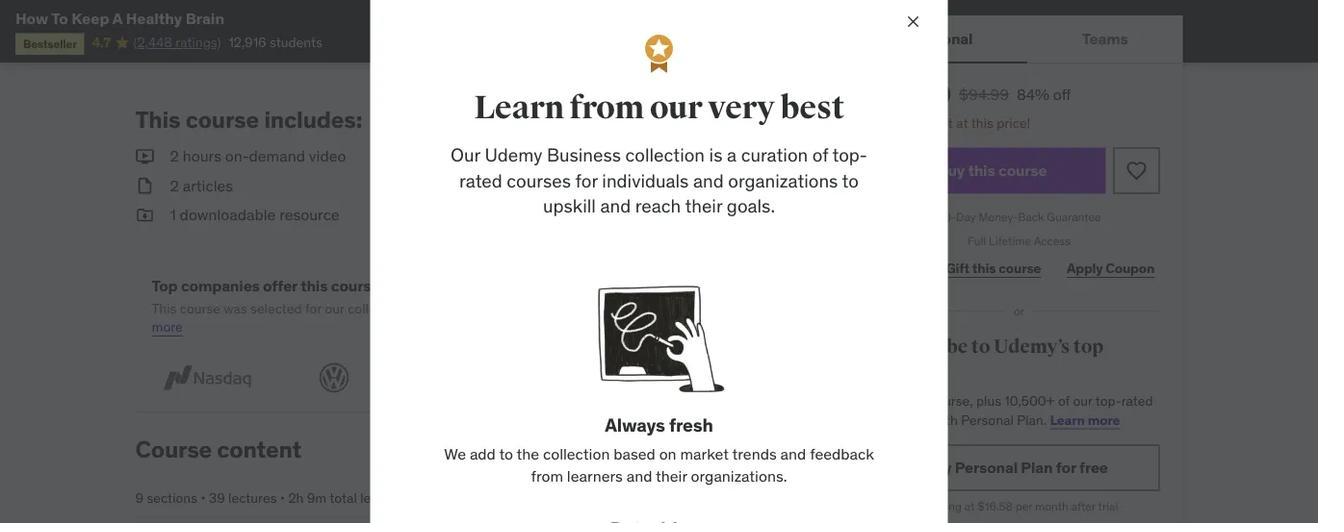 Task type: vqa. For each thing, say whether or not it's contained in the screenshot.
the rightmost Learn more
yes



Task type: describe. For each thing, give the bounding box(es) containing it.
of inside practice a full range of exercises in order to stimulate new brain cell creation
[[313, 3, 325, 20]]

learn for subscribe to udemy's top courses
[[1050, 412, 1085, 429]]

30-
[[937, 210, 957, 225]]

close modal image
[[904, 12, 923, 32]]

certificate
[[519, 176, 591, 195]]

top- for collection
[[424, 300, 450, 317]]

goals.
[[727, 195, 775, 218]]

this course includes:
[[135, 106, 362, 135]]

courses for for
[[507, 170, 571, 193]]

personal inside button
[[910, 28, 973, 48]]

add
[[470, 446, 496, 465]]

always
[[605, 414, 665, 438]]

xsmall image
[[159, 2, 175, 21]]

upskill
[[543, 195, 596, 218]]

based
[[614, 446, 656, 465]]

subscribe to udemy's top courses
[[879, 336, 1104, 384]]

this for this course includes:
[[135, 106, 181, 135]]

and down is
[[693, 170, 724, 193]]

1 • from the left
[[201, 490, 206, 507]]

2h 9m
[[288, 490, 327, 507]]

in
[[388, 3, 399, 20]]

how to keep a healthy brain
[[15, 8, 224, 28]]

2 articles
[[170, 176, 233, 195]]

1 vertical spatial their
[[401, 276, 435, 296]]

coupon
[[1106, 260, 1155, 277]]

4.7
[[92, 34, 111, 51]]

their inside the 'our udemy business collection is a curation of top- rated courses for individuals and organizations to upskill and reach their goals.'
[[685, 195, 723, 218]]

a inside the 'our udemy business collection is a curation of top- rated courses for individuals and organizations to upskill and reach their goals.'
[[727, 144, 737, 167]]

mobile
[[593, 146, 639, 166]]

10,500+
[[1005, 393, 1055, 410]]

lectures
[[228, 490, 277, 507]]

and right trends
[[781, 446, 806, 465]]

small image for certificate
[[484, 175, 503, 197]]

this for this course was selected for our collection of top-rated courses trusted by businesses worldwide.
[[152, 300, 177, 317]]

business
[[547, 144, 621, 167]]

is
[[709, 144, 723, 167]]

the
[[517, 446, 539, 465]]

add to wishlist image
[[1125, 159, 1149, 183]]

teams button
[[1028, 15, 1183, 62]]

tv
[[672, 146, 690, 166]]

learn from our very best
[[474, 88, 845, 128]]

small image for 2
[[135, 175, 155, 197]]

top- for curation
[[833, 144, 868, 167]]

and down "individuals"
[[600, 195, 631, 218]]

full
[[968, 234, 987, 249]]

stimulate inside practice a full range of exercises in order to stimulate new brain cell creation
[[190, 22, 246, 39]]

to up this course was selected for our collection of top-rated courses trusted by businesses worldwide.
[[383, 276, 398, 296]]

0 vertical spatial access
[[519, 146, 568, 166]]

and down based on the bottom of the page
[[627, 467, 652, 487]]

$16.58
[[978, 500, 1013, 515]]

$94.99
[[959, 84, 1009, 104]]

rated for for
[[460, 170, 503, 193]]

neurogenesis
[[631, 22, 713, 39]]

course down companies
[[180, 300, 221, 317]]

brain
[[277, 22, 308, 39]]

try
[[931, 458, 952, 478]]

to inside subscribe to udemy's top courses
[[972, 336, 991, 359]]

their inside always fresh we add to the collection based on market trends and feedback from learners and their organizations.
[[656, 467, 687, 487]]

of down access on mobile and tv
[[595, 176, 608, 195]]

keep
[[72, 8, 109, 28]]

articles
[[183, 176, 233, 195]]

1 downloadable resource
[[170, 205, 340, 225]]

personal button
[[856, 15, 1028, 62]]

hours
[[183, 146, 222, 166]]

access on mobile and tv
[[519, 146, 690, 166]]

try personal plan for free
[[931, 458, 1108, 478]]

this right offer
[[301, 276, 328, 296]]

month
[[1036, 500, 1069, 515]]

practice a full range of exercises in order to stimulate new brain cell creation
[[190, 3, 449, 39]]

certificate of completion
[[519, 176, 689, 195]]

offer
[[263, 276, 297, 296]]

per
[[1016, 500, 1033, 515]]

$14.99
[[879, 80, 952, 109]]

full
[[254, 3, 272, 20]]

apply for apply a simple 30 days action plan to stimulate your own neurogenesis
[[515, 3, 549, 20]]

of inside get this course, plus 10,500+ of our top-rated courses, with personal plan.
[[1058, 393, 1070, 410]]

0 vertical spatial on
[[572, 146, 589, 166]]

top companies offer this course to their employees
[[152, 276, 516, 296]]

nasdaq image
[[152, 360, 262, 397]]

udemy
[[485, 144, 543, 167]]

learn more link for top companies offer this course to their employees
[[152, 300, 772, 336]]

plan
[[697, 3, 722, 20]]

healthy
[[126, 8, 182, 28]]

cell
[[311, 22, 332, 39]]

course down lifetime
[[999, 260, 1042, 277]]

organizations
[[728, 170, 838, 193]]

buy this course button
[[879, 148, 1106, 194]]

companies
[[181, 276, 260, 296]]

gift this course link
[[941, 250, 1047, 288]]

learn for top companies offer this course to their employees
[[738, 300, 772, 317]]

learn more link for subscribe to udemy's top courses
[[1050, 412, 1120, 429]]

curation
[[741, 144, 808, 167]]

learn more for subscribe to udemy's top courses
[[1050, 412, 1120, 429]]

on-
[[225, 146, 249, 166]]

39
[[209, 490, 225, 507]]

starting at $16.58 per month after trial
[[921, 500, 1119, 515]]

apply coupon button
[[1062, 250, 1160, 288]]

includes:
[[264, 106, 362, 135]]

apply for apply coupon
[[1067, 260, 1103, 277]]

back
[[1018, 210, 1045, 225]]

course,
[[929, 393, 973, 410]]

0 vertical spatial learn
[[474, 88, 564, 128]]

access inside 30-day money-back guarantee full lifetime access
[[1034, 234, 1071, 249]]

trends
[[733, 446, 777, 465]]

$14.99 $94.99 84% off
[[879, 80, 1072, 109]]

apply a simple 30 days action plan to stimulate your own neurogenesis
[[515, 3, 738, 39]]

84%
[[1017, 84, 1050, 104]]

teams
[[1082, 28, 1129, 48]]

exercises
[[328, 3, 385, 20]]

our udemy business collection is a curation of top- rated courses for individuals and organizations to upskill and reach their goals.
[[451, 144, 868, 218]]

top- inside get this course, plus 10,500+ of our top-rated courses, with personal plan.
[[1096, 393, 1122, 410]]

courses inside subscribe to udemy's top courses
[[879, 360, 948, 384]]

2 for 2 articles
[[170, 176, 179, 195]]

selected
[[251, 300, 302, 317]]

organizations.
[[691, 467, 787, 487]]



Task type: locate. For each thing, give the bounding box(es) containing it.
0 horizontal spatial access
[[519, 146, 568, 166]]

this up small image
[[135, 106, 181, 135]]

or
[[1014, 304, 1025, 319]]

businesses
[[600, 300, 667, 317]]

1 vertical spatial more
[[1088, 412, 1120, 429]]

plan.
[[1017, 412, 1047, 429]]

learn up udemy
[[474, 88, 564, 128]]

0 horizontal spatial more
[[152, 319, 183, 336]]

of inside the 'our udemy business collection is a curation of top- rated courses for individuals and organizations to upskill and reach their goals.'
[[813, 144, 829, 167]]

1 horizontal spatial on
[[659, 446, 677, 465]]

courses for trusted
[[485, 300, 532, 317]]

lifetime
[[989, 234, 1032, 249]]

stimulate down simple
[[515, 22, 571, 39]]

2 vertical spatial learn
[[1050, 412, 1085, 429]]

to left the
[[499, 446, 513, 465]]

try personal plan for free link
[[879, 445, 1160, 492]]

0 horizontal spatial learn more
[[152, 300, 772, 336]]

learn more link down employees
[[152, 300, 772, 336]]

ratings)
[[176, 34, 221, 51]]

small image for access
[[484, 146, 503, 168]]

rated
[[460, 170, 503, 193], [450, 300, 482, 317], [1122, 393, 1153, 410]]

this right gift
[[973, 260, 996, 277]]

top- inside the 'our udemy business collection is a curation of top- rated courses for individuals and organizations to upskill and reach their goals.'
[[833, 144, 868, 167]]

small image down small image
[[135, 175, 155, 197]]

trial
[[1099, 500, 1119, 515]]

by
[[582, 300, 596, 317]]

our
[[650, 88, 703, 128], [325, 300, 345, 317], [1073, 393, 1093, 410]]

1 vertical spatial collection
[[348, 300, 406, 317]]

your
[[574, 22, 600, 39]]

for left free
[[1056, 458, 1077, 478]]

more up free
[[1088, 412, 1120, 429]]

off
[[1054, 84, 1072, 104]]

2 vertical spatial courses
[[879, 360, 948, 384]]

stimulate
[[190, 22, 246, 39], [515, 22, 571, 39]]

for
[[576, 170, 598, 193], [305, 300, 322, 317], [1056, 458, 1077, 478]]

small image right our
[[484, 146, 503, 168]]

2 horizontal spatial collection
[[626, 144, 705, 167]]

12,916 students
[[229, 34, 323, 51]]

feedback
[[810, 446, 874, 465]]

2 horizontal spatial a
[[727, 144, 737, 167]]

this for buy
[[968, 161, 996, 181]]

course content
[[135, 435, 302, 464]]

students
[[270, 34, 323, 51]]

1 horizontal spatial learn
[[738, 300, 772, 317]]

learn right the plan.
[[1050, 412, 1085, 429]]

action
[[656, 3, 693, 20]]

2 horizontal spatial learn
[[1050, 412, 1085, 429]]

2 vertical spatial top-
[[1096, 393, 1122, 410]]

30-day money-back guarantee full lifetime access
[[937, 210, 1102, 249]]

2 vertical spatial rated
[[1122, 393, 1153, 410]]

0 horizontal spatial stimulate
[[190, 22, 246, 39]]

0 horizontal spatial learn
[[474, 88, 564, 128]]

resource
[[279, 205, 340, 225]]

• left 39
[[201, 490, 206, 507]]

personal up $16.58
[[955, 458, 1018, 478]]

left at this price!
[[930, 114, 1031, 131]]

1 horizontal spatial top-
[[833, 144, 868, 167]]

this for gift
[[973, 260, 996, 277]]

practice
[[190, 3, 240, 20]]

always fresh we add to the collection based on market trends and feedback from learners and their organizations.
[[444, 414, 874, 487]]

small image down udemy
[[484, 175, 503, 197]]

2 vertical spatial our
[[1073, 393, 1093, 410]]

access down back
[[1034, 234, 1071, 249]]

more for top companies offer this course to their employees
[[152, 319, 183, 336]]

collection inside the 'our udemy business collection is a curation of top- rated courses for individuals and organizations to upskill and reach their goals.'
[[626, 144, 705, 167]]

from inside always fresh we add to the collection based on market trends and feedback from learners and their organizations.
[[531, 467, 563, 487]]

more for subscribe to udemy's top courses
[[1088, 412, 1120, 429]]

a left full
[[243, 3, 250, 20]]

0 vertical spatial for
[[576, 170, 598, 193]]

creation
[[335, 22, 384, 39]]

0 vertical spatial our
[[650, 88, 703, 128]]

0 horizontal spatial collection
[[348, 300, 406, 317]]

collection up "learners" at the left
[[543, 446, 610, 465]]

learn more for top companies offer this course to their employees
[[152, 300, 772, 336]]

0 vertical spatial apply
[[515, 3, 549, 20]]

0 vertical spatial rated
[[460, 170, 503, 193]]

courses down employees
[[485, 300, 532, 317]]

0 vertical spatial learn more
[[152, 300, 772, 336]]

demand
[[249, 146, 305, 166]]

apply inside button
[[1067, 260, 1103, 277]]

1 vertical spatial learn more
[[1050, 412, 1120, 429]]

2 up 1
[[170, 176, 179, 195]]

brain
[[186, 8, 224, 28]]

collection for fresh
[[543, 446, 610, 465]]

plan
[[1021, 458, 1053, 478]]

0 horizontal spatial top-
[[424, 300, 450, 317]]

apply
[[515, 3, 549, 20], [1067, 260, 1103, 277]]

1 horizontal spatial our
[[650, 88, 703, 128]]

1 vertical spatial top-
[[424, 300, 450, 317]]

this down $94.99
[[972, 114, 994, 131]]

at right left
[[957, 114, 969, 131]]

course inside button
[[999, 161, 1047, 181]]

of right 10,500+
[[1058, 393, 1070, 410]]

their right reach
[[685, 195, 723, 218]]

apply inside apply a simple 30 days action plan to stimulate your own neurogenesis
[[515, 3, 549, 20]]

0 horizontal spatial •
[[201, 490, 206, 507]]

courses inside the 'our udemy business collection is a curation of top- rated courses for individuals and organizations to upskill and reach their goals.'
[[507, 170, 571, 193]]

of up cell
[[313, 3, 325, 20]]

to inside always fresh we add to the collection based on market trends and feedback from learners and their organizations.
[[499, 446, 513, 465]]

of up organizations
[[813, 144, 829, 167]]

our up tv
[[650, 88, 703, 128]]

this right buy
[[968, 161, 996, 181]]

2 vertical spatial for
[[1056, 458, 1077, 478]]

1 horizontal spatial for
[[576, 170, 598, 193]]

to inside the 'our udemy business collection is a curation of top- rated courses for individuals and organizations to upskill and reach their goals.'
[[842, 170, 859, 193]]

learn more link up free
[[1050, 412, 1120, 429]]

how
[[15, 8, 48, 28]]

sections
[[147, 490, 197, 507]]

day
[[957, 210, 976, 225]]

course
[[186, 106, 259, 135], [999, 161, 1047, 181], [999, 260, 1042, 277], [331, 276, 380, 296], [180, 300, 221, 317]]

small image for 1
[[135, 205, 155, 226]]

employees
[[438, 276, 516, 296]]

1 vertical spatial rated
[[450, 300, 482, 317]]

fresh
[[669, 414, 713, 438]]

2 horizontal spatial for
[[1056, 458, 1077, 478]]

1 horizontal spatial •
[[280, 490, 285, 507]]

course right offer
[[331, 276, 380, 296]]

0 vertical spatial top-
[[833, 144, 868, 167]]

personal inside get this course, plus 10,500+ of our top-rated courses, with personal plan.
[[961, 412, 1014, 429]]

more down top
[[152, 319, 183, 336]]

at left $16.58
[[965, 500, 975, 515]]

to left udemy's
[[972, 336, 991, 359]]

0 vertical spatial personal
[[910, 28, 973, 48]]

2 left hours
[[170, 146, 179, 166]]

courses,
[[879, 412, 929, 429]]

0 horizontal spatial apply
[[515, 3, 549, 20]]

personal down plus
[[961, 412, 1014, 429]]

2 2 from the top
[[170, 176, 179, 195]]

on inside always fresh we add to the collection based on market trends and feedback from learners and their organizations.
[[659, 446, 677, 465]]

to right plan
[[725, 3, 738, 20]]

1 horizontal spatial more
[[1088, 412, 1120, 429]]

small image left 1
[[135, 205, 155, 226]]

course up on-
[[186, 106, 259, 135]]

get this course, plus 10,500+ of our top-rated courses, with personal plan.
[[879, 393, 1153, 429]]

a right is
[[727, 144, 737, 167]]

0 vertical spatial courses
[[507, 170, 571, 193]]

0 vertical spatial from
[[570, 88, 644, 128]]

top- down the best
[[833, 144, 868, 167]]

from up access on mobile and tv
[[570, 88, 644, 128]]

days
[[625, 3, 653, 20]]

apply left simple
[[515, 3, 549, 20]]

for down top companies offer this course to their employees
[[305, 300, 322, 317]]

tab list containing personal
[[856, 15, 1183, 64]]

this up courses, at the bottom of page
[[904, 393, 926, 410]]

learners
[[567, 467, 623, 487]]

1 horizontal spatial learn more
[[1050, 412, 1120, 429]]

0 horizontal spatial for
[[305, 300, 322, 317]]

content
[[217, 435, 302, 464]]

stimulate inside apply a simple 30 days action plan to stimulate your own neurogenesis
[[515, 22, 571, 39]]

and left tv
[[643, 146, 668, 166]]

volkswagen image
[[313, 360, 355, 397]]

to right organizations
[[842, 170, 859, 193]]

to inside apply a simple 30 days action plan to stimulate your own neurogenesis
[[725, 3, 738, 20]]

best
[[781, 88, 845, 128]]

top- down top
[[1096, 393, 1122, 410]]

collection inside always fresh we add to the collection based on market trends and feedback from learners and their organizations.
[[543, 446, 610, 465]]

1 horizontal spatial apply
[[1067, 260, 1103, 277]]

learn right worldwide.
[[738, 300, 772, 317]]

courses down subscribe at right
[[879, 360, 948, 384]]

0 vertical spatial at
[[957, 114, 969, 131]]

0 vertical spatial their
[[685, 195, 723, 218]]

2 stimulate from the left
[[515, 22, 571, 39]]

completion
[[612, 176, 689, 195]]

0 vertical spatial collection
[[626, 144, 705, 167]]

1 vertical spatial access
[[1034, 234, 1071, 249]]

0 horizontal spatial learn more link
[[152, 300, 772, 336]]

personal up $14.99
[[910, 28, 973, 48]]

to inside practice a full range of exercises in order to stimulate new brain cell creation
[[437, 3, 449, 20]]

1 vertical spatial apply
[[1067, 260, 1103, 277]]

1 vertical spatial from
[[531, 467, 563, 487]]

at for $16.58
[[965, 500, 975, 515]]

1 2 from the top
[[170, 146, 179, 166]]

guarantee
[[1047, 210, 1102, 225]]

very
[[708, 88, 775, 128]]

learn more up free
[[1050, 412, 1120, 429]]

apply left coupon on the right of the page
[[1067, 260, 1103, 277]]

2 vertical spatial collection
[[543, 446, 610, 465]]

1 horizontal spatial access
[[1034, 234, 1071, 249]]

0 horizontal spatial our
[[325, 300, 345, 317]]

rated for trusted
[[450, 300, 482, 317]]

1 vertical spatial on
[[659, 446, 677, 465]]

a inside practice a full range of exercises in order to stimulate new brain cell creation
[[243, 3, 250, 20]]

2 for 2 hours on-demand video
[[170, 146, 179, 166]]

netapp image
[[521, 360, 632, 397]]

1 vertical spatial learn
[[738, 300, 772, 317]]

market
[[680, 446, 729, 465]]

their down the market
[[656, 467, 687, 487]]

1 horizontal spatial collection
[[543, 446, 610, 465]]

collection up "individuals"
[[626, 144, 705, 167]]

a inside apply a simple 30 days action plan to stimulate your own neurogenesis
[[552, 3, 559, 20]]

2 horizontal spatial our
[[1073, 393, 1093, 410]]

• left 2h 9m
[[280, 490, 285, 507]]

1 vertical spatial this
[[152, 300, 177, 317]]

for down business
[[576, 170, 598, 193]]

0 horizontal spatial from
[[531, 467, 563, 487]]

to
[[437, 3, 449, 20], [725, 3, 738, 20], [842, 170, 859, 193], [383, 276, 398, 296], [972, 336, 991, 359], [499, 446, 513, 465]]

1 vertical spatial our
[[325, 300, 345, 317]]

0 vertical spatial learn more link
[[152, 300, 772, 336]]

and
[[643, 146, 668, 166], [693, 170, 724, 193], [600, 195, 631, 218], [781, 446, 806, 465], [627, 467, 652, 487]]

gift this course
[[946, 260, 1042, 277]]

this inside get this course, plus 10,500+ of our top-rated courses, with personal plan.
[[904, 393, 926, 410]]

plus
[[977, 393, 1002, 410]]

0 horizontal spatial a
[[243, 3, 250, 20]]

their up this course was selected for our collection of top-rated courses trusted by businesses worldwide.
[[401, 276, 435, 296]]

collection for course
[[348, 300, 406, 317]]

1 vertical spatial 2
[[170, 176, 179, 195]]

1 horizontal spatial stimulate
[[515, 22, 571, 39]]

2 vertical spatial personal
[[955, 458, 1018, 478]]

get
[[879, 393, 901, 410]]

subscribe
[[879, 336, 968, 359]]

free
[[1080, 458, 1108, 478]]

2 hours on-demand video
[[170, 146, 346, 166]]

our down top companies offer this course to their employees
[[325, 300, 345, 317]]

top
[[152, 276, 178, 296]]

1 vertical spatial learn more link
[[1050, 412, 1120, 429]]

starting
[[921, 500, 962, 515]]

buy
[[938, 161, 965, 181]]

our right 10,500+
[[1073, 393, 1093, 410]]

9
[[135, 490, 144, 507]]

this down top
[[152, 300, 177, 317]]

0 horizontal spatial on
[[572, 146, 589, 166]]

worldwide.
[[670, 300, 735, 317]]

rated inside the 'our udemy business collection is a curation of top- rated courses for individuals and organizations to upskill and reach their goals.'
[[460, 170, 503, 193]]

our inside get this course, plus 10,500+ of our top-rated courses, with personal plan.
[[1073, 393, 1093, 410]]

this inside button
[[968, 161, 996, 181]]

a for apply
[[552, 3, 559, 20]]

this for get
[[904, 393, 926, 410]]

of
[[313, 3, 325, 20], [813, 144, 829, 167], [595, 176, 608, 195], [410, 300, 421, 317], [1058, 393, 1070, 410]]

a for practice
[[243, 3, 250, 20]]

range
[[275, 3, 310, 20]]

1 stimulate from the left
[[190, 22, 246, 39]]

•
[[201, 490, 206, 507], [280, 490, 285, 507]]

for inside the 'our udemy business collection is a curation of top- rated courses for individuals and organizations to upskill and reach their goals.'
[[576, 170, 598, 193]]

length
[[360, 490, 399, 507]]

1 vertical spatial personal
[[961, 412, 1014, 429]]

course up back
[[999, 161, 1047, 181]]

to right the order
[[437, 3, 449, 20]]

bestseller
[[23, 36, 77, 51]]

top- down employees
[[424, 300, 450, 317]]

2 horizontal spatial top-
[[1096, 393, 1122, 410]]

0 vertical spatial 2
[[170, 146, 179, 166]]

tab list
[[856, 15, 1183, 64]]

on left mobile
[[572, 146, 589, 166]]

learn more down employees
[[152, 300, 772, 336]]

0 vertical spatial this
[[135, 106, 181, 135]]

courses down udemy
[[507, 170, 571, 193]]

on
[[572, 146, 589, 166], [659, 446, 677, 465]]

1 vertical spatial at
[[965, 500, 975, 515]]

on right based on the bottom of the page
[[659, 446, 677, 465]]

small image
[[484, 146, 503, 168], [135, 175, 155, 197], [484, 175, 503, 197], [135, 205, 155, 226]]

a left simple
[[552, 3, 559, 20]]

stimulate down practice
[[190, 22, 246, 39]]

0 vertical spatial more
[[152, 319, 183, 336]]

1 horizontal spatial learn more link
[[1050, 412, 1120, 429]]

of down top companies offer this course to their employees
[[410, 300, 421, 317]]

price!
[[997, 114, 1031, 131]]

1 vertical spatial courses
[[485, 300, 532, 317]]

eventbrite image
[[682, 360, 793, 397]]

2 • from the left
[[280, 490, 285, 507]]

from down the
[[531, 467, 563, 487]]

at for this
[[957, 114, 969, 131]]

rated inside get this course, plus 10,500+ of our top-rated courses, with personal plan.
[[1122, 393, 1153, 410]]

collection down top companies offer this course to their employees
[[348, 300, 406, 317]]

downloadable
[[180, 205, 276, 225]]

1 vertical spatial for
[[305, 300, 322, 317]]

access up "certificate"
[[519, 146, 568, 166]]

we
[[444, 446, 466, 465]]

access
[[519, 146, 568, 166], [1034, 234, 1071, 249]]

1 horizontal spatial from
[[570, 88, 644, 128]]

2 vertical spatial their
[[656, 467, 687, 487]]

1 horizontal spatial a
[[552, 3, 559, 20]]

small image
[[135, 146, 155, 168]]



